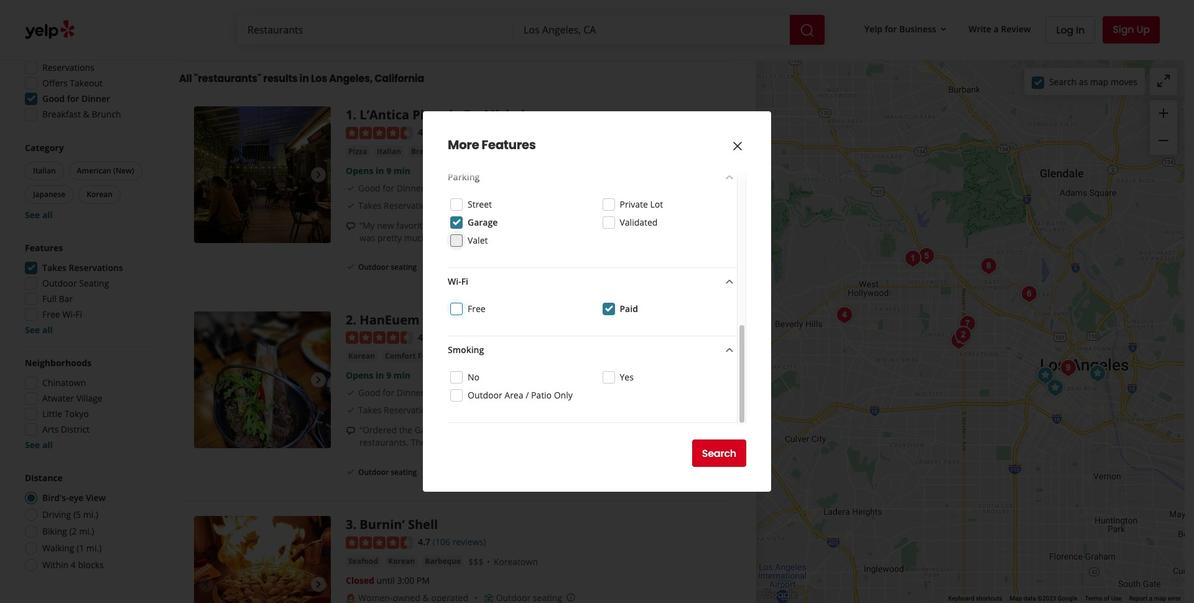 Task type: locate. For each thing, give the bounding box(es) containing it.
start down unique…"
[[651, 465, 674, 479]]

2 start from the top
[[651, 465, 674, 479]]

all
[[179, 72, 192, 86]]

"my new favorite pizza! the margherita pizza was a little salty for my liking, but overall it was pretty much perfect, better than any other margherita pizza…"
[[359, 219, 714, 244]]

outdoor seating down the restaurants.
[[358, 467, 417, 477]]

1 vertical spatial wi-
[[62, 308, 75, 320]]

& down offers takeout
[[83, 108, 89, 120]]

search inside 'button'
[[702, 446, 736, 461]]

of
[[1104, 595, 1110, 602]]

write a review link
[[964, 18, 1036, 40]]

yes
[[620, 371, 634, 383]]

jjim up taste
[[438, 424, 453, 436]]

closed until 3:00 pm
[[346, 575, 430, 587]]

margherita down little
[[552, 232, 597, 244]]

2 vertical spatial slideshow element
[[194, 516, 331, 603]]

saffy's image
[[976, 253, 1001, 278]]

gastropubs
[[446, 351, 489, 362]]

slideshow element for 3
[[194, 516, 331, 603]]

see up distance
[[25, 439, 40, 451]]

16 checkmark v2 image
[[346, 201, 356, 211], [479, 262, 489, 272], [346, 388, 356, 398], [346, 467, 356, 477]]

margherita up than on the top of the page
[[472, 219, 517, 231]]

1 horizontal spatial korean link
[[386, 555, 417, 568]]

2 previous image from the top
[[199, 577, 214, 592]]

breakfast & brunch down offers takeout
[[42, 108, 121, 120]]

all down the japanese button
[[42, 209, 53, 221]]

the
[[455, 219, 470, 231], [411, 437, 426, 449]]

sign up link
[[1103, 16, 1160, 44]]

1 vertical spatial other
[[666, 424, 688, 436]]

mi.)
[[83, 509, 98, 521], [79, 526, 94, 537], [86, 542, 102, 554]]

0 vertical spatial jjim
[[438, 424, 453, 436]]

other down pizza
[[527, 232, 549, 244]]

all for takes reservations
[[42, 324, 53, 336]]

16 checkmark v2 image for takes reservations
[[346, 406, 356, 416]]

other right sul's
[[666, 424, 688, 436]]

shortcuts
[[976, 595, 1002, 602]]

2 vertical spatial dinner
[[397, 387, 424, 399]]

takes
[[358, 199, 381, 211], [42, 262, 67, 274], [358, 404, 381, 416]]

good for dinner down italian link
[[358, 182, 424, 194]]

search for search as map moves
[[1049, 76, 1077, 87]]

italian down category
[[33, 165, 56, 176]]

0 vertical spatial next image
[[311, 372, 326, 387]]

write
[[969, 23, 991, 35]]

haneuem image
[[194, 311, 331, 448]]

24 chevron down v2 image for garage
[[722, 170, 737, 185]]

slideshow element
[[194, 106, 331, 243], [194, 311, 331, 448], [194, 516, 331, 603]]

2 next image from the top
[[311, 577, 326, 592]]

pizza!
[[430, 219, 453, 231]]

free
[[468, 303, 485, 315], [42, 308, 60, 320]]

seating for 16 checkmark v2 icon for outdoor seating
[[391, 467, 417, 477]]

korean button
[[79, 185, 121, 204], [346, 350, 378, 363], [386, 555, 417, 568]]

moves
[[1111, 76, 1137, 87]]

see all down "free wi-fi"
[[25, 324, 53, 336]]

features
[[481, 136, 536, 154], [25, 242, 63, 254]]

takeout right offers
[[70, 77, 103, 89]]

1 9 from the top
[[386, 165, 391, 176]]

1 horizontal spatial takeout
[[491, 262, 520, 272]]

takes reservations for 1
[[358, 199, 436, 211]]

1 opens in 9 min from the top
[[346, 165, 410, 176]]

0 horizontal spatial takeout
[[70, 77, 103, 89]]

16 checkmark v2 image up 16 speech v2 image
[[346, 388, 356, 398]]

opens in 9 min for l'antica pizzeria da michele
[[346, 165, 410, 176]]

0 vertical spatial .
[[353, 106, 356, 123]]

1 vertical spatial brunch
[[457, 146, 484, 157]]

google
[[1058, 595, 1077, 602]]

next image
[[311, 372, 326, 387], [311, 577, 326, 592]]

view
[[86, 492, 106, 504]]

1 previous image from the top
[[199, 167, 214, 182]]

0 vertical spatial takeout
[[70, 77, 103, 89]]

log in link
[[1046, 16, 1095, 44]]

takeout
[[70, 77, 103, 89], [491, 262, 520, 272]]

24 chevron down v2 image inside the parking 'dropdown button'
[[722, 170, 737, 185]]

korean link
[[346, 350, 378, 363], [386, 555, 417, 568]]

0 vertical spatial korean
[[87, 189, 113, 200]]

16 checkmark v2 image
[[346, 183, 356, 193], [346, 262, 356, 272], [346, 406, 356, 416]]

more
[[387, 8, 410, 20]]

in left los
[[300, 72, 309, 86]]

info icon image
[[566, 593, 576, 603], [566, 593, 576, 603]]

1 vertical spatial breakfast & brunch
[[411, 146, 484, 157]]

next image
[[311, 167, 326, 182]]

2 horizontal spatial korean
[[388, 556, 415, 567]]

2 see all from the top
[[25, 324, 53, 336]]

for down offers takeout
[[67, 93, 79, 104]]

2 see all button from the top
[[25, 324, 53, 336]]

use
[[1111, 595, 1122, 602]]

in down the comfort food button
[[376, 370, 384, 381]]

outdoor inside more features dialog
[[468, 389, 502, 401]]

barbeque button
[[422, 555, 463, 568]]

free down full
[[42, 308, 60, 320]]

fi down outdoor seating
[[75, 308, 82, 320]]

breakfast down 4.3
[[411, 146, 447, 157]]

1 see all button from the top
[[25, 209, 53, 221]]

group containing features
[[21, 242, 154, 336]]

l'antica pizzeria da michele image
[[194, 106, 331, 243]]

breakfast down offers
[[42, 108, 81, 120]]

1 vertical spatial italian
[[33, 165, 56, 176]]

0 vertical spatial breakfast & brunch
[[42, 108, 121, 120]]

takes for 2
[[358, 404, 381, 416]]

3 16 checkmark v2 image from the top
[[346, 406, 356, 416]]

map for moves
[[1090, 76, 1108, 87]]

see down the japanese button
[[25, 209, 40, 221]]

min down italian link
[[394, 165, 410, 176]]

0 vertical spatial 24 chevron down v2 image
[[722, 170, 737, 185]]

galbi down the i
[[552, 437, 573, 449]]

0 vertical spatial in
[[300, 72, 309, 86]]

order for l'antica pizzeria da michele
[[677, 260, 705, 274]]

16 checkmark v2 image up 16 speech v2 image
[[346, 406, 356, 416]]

(new)
[[113, 165, 134, 176]]

0 horizontal spatial korean link
[[346, 350, 378, 363]]

16 checkmark v2 image for good for dinner
[[346, 183, 356, 193]]

1 start order from the top
[[651, 260, 705, 274]]

0 horizontal spatial jjim
[[438, 424, 453, 436]]

map left error
[[1154, 595, 1166, 602]]

italian button down 4.3 star rating image
[[374, 145, 404, 158]]

2 seating from the top
[[391, 467, 417, 477]]

24 chevron down v2 image
[[722, 275, 737, 289]]

good up "my
[[358, 182, 380, 194]]

0 horizontal spatial $$$
[[468, 556, 483, 568]]

3
[[346, 516, 353, 533]]

neighborhoods
[[25, 357, 92, 369]]

1 vertical spatial good for dinner
[[358, 182, 424, 194]]

breakfast inside button
[[411, 146, 447, 157]]

see all down arts
[[25, 439, 53, 451]]

report a map error link
[[1129, 595, 1181, 602]]

keyboard shortcuts
[[948, 595, 1002, 602]]

3 all from the top
[[42, 439, 53, 451]]

2 24 chevron down v2 image from the top
[[722, 343, 737, 358]]

0 horizontal spatial map
[[1090, 76, 1108, 87]]

valet
[[468, 234, 488, 246]]

reviews) right the (106
[[453, 536, 486, 548]]

takes reservations up the in the left bottom of the page
[[358, 404, 436, 416]]

group
[[21, 11, 154, 124], [1150, 100, 1177, 155], [22, 142, 154, 221], [21, 242, 154, 336], [21, 357, 154, 451]]

italian
[[377, 146, 401, 157], [33, 165, 56, 176]]

the inside "ordered the galbi jjim and squid stir fry rice dish.  i have been to chef sul's other restaurants.  the taste has always been superb. galbi jjim had a unique…"
[[411, 437, 426, 449]]

haneuem link
[[360, 311, 420, 328]]

arts
[[42, 424, 59, 435]]

opens in 9 min down italian link
[[346, 165, 410, 176]]

see up "neighborhoods"
[[25, 324, 40, 336]]

/
[[526, 389, 529, 401]]

free for free
[[468, 303, 485, 315]]

0 vertical spatial takes reservations
[[358, 199, 436, 211]]

$$$ down the (106 reviews)
[[468, 556, 483, 568]]

barbeque link
[[422, 555, 463, 568]]

4.4 link
[[418, 330, 430, 344]]

takes up "my
[[358, 199, 381, 211]]

0 vertical spatial search
[[1049, 76, 1077, 87]]

2 vertical spatial korean button
[[386, 555, 417, 568]]

mi.) right (1
[[86, 542, 102, 554]]

my
[[622, 219, 635, 231]]

1 24 chevron down v2 image from the top
[[722, 170, 737, 185]]

0 horizontal spatial wi-
[[62, 308, 75, 320]]

2 start order from the top
[[651, 465, 705, 479]]

see all button down "free wi-fi"
[[25, 324, 53, 336]]

1 vertical spatial jjim
[[576, 437, 590, 449]]

italian down 4.3 star rating image
[[377, 146, 401, 157]]

see all down the japanese button
[[25, 209, 53, 221]]

2 16 checkmark v2 image from the top
[[346, 262, 356, 272]]

wi-fi button
[[448, 275, 737, 290]]

1 . l'antica pizzeria da michele
[[346, 106, 532, 123]]

1 vertical spatial search
[[702, 446, 736, 461]]

2 vertical spatial korean
[[388, 556, 415, 567]]

1 vertical spatial features
[[25, 242, 63, 254]]

0 horizontal spatial italian
[[33, 165, 56, 176]]

free inside more features dialog
[[468, 303, 485, 315]]

1 vertical spatial breakfast
[[411, 146, 447, 157]]

little tokyo
[[42, 408, 89, 420]]

private
[[620, 198, 648, 210]]

2 reviews) from the top
[[453, 536, 486, 548]]

biking (2 mi.)
[[42, 526, 94, 537]]

for inside "my new favorite pizza! the margherita pizza was a little salty for my liking, but overall it was pretty much perfect, better than any other margherita pizza…"
[[608, 219, 620, 231]]

1 vertical spatial 24 chevron down v2 image
[[722, 343, 737, 358]]

start order
[[651, 260, 705, 274], [651, 465, 705, 479]]

16 checkmark v2 image down valet
[[479, 262, 489, 272]]

2 vertical spatial takes reservations
[[358, 404, 436, 416]]

24 chevron down v2 image
[[722, 170, 737, 185], [722, 343, 737, 358]]

1 vertical spatial $$$
[[468, 556, 483, 568]]

1 vertical spatial all
[[42, 324, 53, 336]]

16 checkmark v2 image down 16 speech v2 icon
[[346, 262, 356, 272]]

0 vertical spatial slideshow element
[[194, 106, 331, 243]]

outdoor down pretty
[[358, 262, 389, 272]]

japanese button
[[25, 185, 74, 204]]

24 chevron down v2 image for outdoor area / patio only
[[722, 343, 737, 358]]

a inside write a review 'link'
[[994, 23, 999, 35]]

previous image for 1
[[199, 167, 214, 182]]

in down italian link
[[376, 165, 384, 176]]

takes reservations inside group
[[42, 262, 123, 274]]

group containing category
[[22, 142, 154, 221]]

"ordered
[[359, 424, 397, 436]]

but
[[663, 219, 676, 231]]

1 horizontal spatial free
[[468, 303, 485, 315]]

2 . from the top
[[353, 311, 356, 328]]

for inside button
[[885, 23, 897, 35]]

3 see all from the top
[[25, 439, 53, 451]]

1 horizontal spatial brunch
[[457, 146, 484, 157]]

previous image
[[199, 167, 214, 182], [199, 577, 214, 592]]

previous image for 3
[[199, 577, 214, 592]]

0 vertical spatial galbi
[[415, 424, 436, 436]]

0 horizontal spatial search
[[702, 446, 736, 461]]

4.4
[[418, 331, 430, 343]]

1 vertical spatial dinner
[[397, 182, 424, 194]]

1 vertical spatial was
[[359, 232, 375, 244]]

perch image
[[1056, 355, 1081, 380]]

& up parking
[[449, 146, 455, 157]]

see all button down the japanese button
[[25, 209, 53, 221]]

1 horizontal spatial galbi
[[552, 437, 573, 449]]

0 horizontal spatial &
[[83, 108, 89, 120]]

wood image
[[1016, 281, 1041, 306]]

toca madera - los angeles image
[[832, 303, 857, 327]]

brunch
[[92, 108, 121, 120], [457, 146, 484, 157]]

see all for chinatown
[[25, 439, 53, 451]]

0 horizontal spatial breakfast
[[42, 108, 81, 120]]

dinner for 2 . haneuem
[[397, 387, 424, 399]]

dish.
[[543, 424, 562, 436]]

slideshow element for 1
[[194, 106, 331, 243]]

16 women owned v2 image
[[346, 593, 356, 603]]

2 vertical spatial in
[[376, 370, 384, 381]]

no
[[468, 371, 479, 383]]

24 chevron down v2 image inside smoking dropdown button
[[722, 343, 737, 358]]

wi- down delivery
[[448, 276, 461, 287]]

was right pizza
[[542, 219, 558, 231]]

2 vertical spatial mi.)
[[86, 542, 102, 554]]

2 vertical spatial takes
[[358, 404, 381, 416]]

0 horizontal spatial korean button
[[79, 185, 121, 204]]

0 horizontal spatial features
[[25, 242, 63, 254]]

1 slideshow element from the top
[[194, 106, 331, 243]]

group containing suggested
[[21, 11, 154, 124]]

3 see all button from the top
[[25, 439, 53, 451]]

1 horizontal spatial jjim
[[576, 437, 590, 449]]

sign up
[[1113, 22, 1150, 37]]

sparrow italia image
[[1033, 363, 1058, 388]]

"restaurants"
[[194, 72, 261, 86]]

atwater
[[42, 392, 74, 404]]

brunch down offers takeout
[[92, 108, 121, 120]]

dinner
[[81, 93, 110, 104], [397, 182, 424, 194], [397, 387, 424, 399]]

2 9 from the top
[[386, 370, 391, 381]]

16 checkmark v2 image down pizza link
[[346, 183, 356, 193]]

than
[[490, 232, 508, 244]]

american (new)
[[77, 165, 134, 176]]

little
[[42, 408, 62, 420]]

takes reservations for 2
[[358, 404, 436, 416]]

features down michele at the left of the page
[[481, 136, 536, 154]]

1 start from the top
[[651, 260, 674, 274]]

4.3 star rating image
[[346, 127, 413, 139]]

1 vertical spatial start order
[[651, 465, 705, 479]]

features up outdoor seating
[[25, 242, 63, 254]]

2 vertical spatial good
[[358, 387, 380, 399]]

for inside group
[[67, 93, 79, 104]]

3 slideshow element from the top
[[194, 516, 331, 603]]

terms of use
[[1085, 595, 1122, 602]]

outdoor down no
[[468, 389, 502, 401]]

other inside "ordered the galbi jjim and squid stir fry rice dish.  i have been to chef sul's other restaurants.  the taste has always been superb. galbi jjim had a unique…"
[[666, 424, 688, 436]]

seating down the restaurants.
[[391, 467, 417, 477]]

burnin' shell image
[[194, 516, 331, 603]]

opens in 9 min
[[346, 165, 410, 176], [346, 370, 410, 381]]

da
[[464, 106, 480, 123]]

dinner up favorite
[[397, 182, 424, 194]]

1 start order link from the top
[[639, 254, 716, 281]]

1 horizontal spatial search
[[1049, 76, 1077, 87]]

good for dinner down offers takeout
[[42, 93, 110, 104]]

a right had
[[610, 437, 615, 449]]

seafood link
[[346, 555, 381, 568]]

korean button up 3:00
[[386, 555, 417, 568]]

. up 4.4 star rating image
[[353, 311, 356, 328]]

0 vertical spatial italian button
[[374, 145, 404, 158]]

comfort food button
[[383, 350, 438, 363]]

takeout down than on the top of the page
[[491, 262, 520, 272]]

1 horizontal spatial the
[[455, 219, 470, 231]]

0 vertical spatial opens
[[346, 165, 373, 176]]

offers takeout
[[42, 77, 103, 89]]

free up (239 reviews) link
[[468, 303, 485, 315]]

1 . from the top
[[353, 106, 356, 123]]

1 min from the top
[[394, 165, 410, 176]]

see all button down arts
[[25, 439, 53, 451]]

1 16 checkmark v2 image from the top
[[346, 183, 356, 193]]

all down "free wi-fi"
[[42, 324, 53, 336]]

expand map image
[[1156, 73, 1171, 88]]

map right the "as"
[[1090, 76, 1108, 87]]

takes up "ordered
[[358, 404, 381, 416]]

in for 1
[[376, 165, 384, 176]]

2 all from the top
[[42, 324, 53, 336]]

. left burnin'
[[353, 516, 356, 533]]

opens down pizza button
[[346, 165, 373, 176]]

1 vertical spatial previous image
[[199, 577, 214, 592]]

korean link up 3:00
[[386, 555, 417, 568]]

a
[[994, 23, 999, 35], [560, 219, 565, 231], [610, 437, 615, 449], [1149, 595, 1152, 602]]

16 checkmark v2 image for outdoor seating
[[346, 467, 356, 477]]

1 vertical spatial 16 checkmark v2 image
[[346, 262, 356, 272]]

the up better on the top of page
[[455, 219, 470, 231]]

3 see from the top
[[25, 439, 40, 451]]

. for 2
[[353, 311, 356, 328]]

2 outdoor seating from the top
[[358, 467, 417, 477]]

1 vertical spatial the
[[411, 437, 426, 449]]

opens in 9 min for haneuem
[[346, 370, 410, 381]]

takes reservations up outdoor seating
[[42, 262, 123, 274]]

been up had
[[591, 424, 611, 436]]

1 horizontal spatial been
[[591, 424, 611, 436]]

©2023
[[1037, 595, 1056, 602]]

start order down 'but'
[[651, 260, 705, 274]]

close image
[[730, 139, 745, 153]]

good down offers
[[42, 93, 65, 104]]

the
[[399, 424, 412, 436]]

0 vertical spatial korean button
[[79, 185, 121, 204]]

2 start order link from the top
[[639, 459, 716, 486]]

any
[[510, 232, 525, 244]]

a right write
[[994, 23, 999, 35]]

16 checkmark v2 image down 16 speech v2 image
[[346, 467, 356, 477]]

seating for 16 checkmark v2 image for outdoor seating
[[391, 262, 417, 272]]

2 slideshow element from the top
[[194, 311, 331, 448]]

pizza…"
[[599, 232, 629, 244]]

wi- inside dropdown button
[[448, 276, 461, 287]]

breakfast & brunch inside button
[[411, 146, 484, 157]]

2 opens from the top
[[346, 370, 373, 381]]

1 vertical spatial map
[[1154, 595, 1166, 602]]

start order link down sul's
[[639, 459, 716, 486]]

up
[[1137, 22, 1150, 37]]

michele
[[484, 106, 532, 123]]

a inside "ordered the galbi jjim and squid stir fry rice dish.  i have been to chef sul's other restaurants.  the taste has always been superb. galbi jjim had a unique…"
[[610, 437, 615, 449]]

0 horizontal spatial been
[[497, 437, 517, 449]]

0 vertical spatial good for dinner
[[42, 93, 110, 104]]

more
[[448, 136, 479, 154]]

0 vertical spatial start order link
[[639, 254, 716, 281]]

much
[[404, 232, 427, 244]]

16 chevron down v2 image
[[939, 24, 949, 34]]

takes for 1
[[358, 199, 381, 211]]

l'antica pizzeria da michele image
[[900, 246, 925, 271]]

1 vertical spatial next image
[[311, 577, 326, 592]]

0 vertical spatial seating
[[391, 262, 417, 272]]

seating down much
[[391, 262, 417, 272]]

2 opens in 9 min from the top
[[346, 370, 410, 381]]

1 seating from the top
[[391, 262, 417, 272]]

16 checkmark v2 image up 16 speech v2 icon
[[346, 201, 356, 211]]

0 vertical spatial start order
[[651, 260, 705, 274]]

offers
[[42, 77, 68, 89]]

None search field
[[238, 15, 827, 45]]

16 checkmark v2 image for takes reservations
[[346, 201, 356, 211]]

biking
[[42, 526, 67, 537]]

2 vertical spatial see all button
[[25, 439, 53, 451]]

good for dinner for 1 . l'antica pizzeria da michele
[[358, 182, 424, 194]]

salty
[[587, 219, 606, 231]]

walking
[[42, 542, 74, 554]]

start order link for haneuem
[[639, 459, 716, 486]]

9 down comfort
[[386, 370, 391, 381]]

0 vertical spatial wi-
[[448, 276, 461, 287]]

1 vertical spatial opens
[[346, 370, 373, 381]]

2 min from the top
[[394, 370, 410, 381]]

16 speech v2 image
[[346, 426, 356, 436]]

1 next image from the top
[[311, 372, 326, 387]]

korean button down 4.4 star rating image
[[346, 350, 378, 363]]

start
[[651, 260, 674, 274], [651, 465, 674, 479]]

google image
[[759, 587, 800, 603]]

for down comfort
[[383, 387, 394, 399]]

korean down american (new) button
[[87, 189, 113, 200]]

0 vertical spatial map
[[1090, 76, 1108, 87]]

2 vertical spatial .
[[353, 516, 356, 533]]

1 vertical spatial seating
[[391, 467, 417, 477]]

0 vertical spatial korean link
[[346, 350, 378, 363]]

mi.) right (2 on the bottom of the page
[[79, 526, 94, 537]]

1 vertical spatial see
[[25, 324, 40, 336]]

0 vertical spatial other
[[527, 232, 549, 244]]

start down 'but'
[[651, 260, 674, 274]]

0 vertical spatial 9
[[386, 165, 391, 176]]

2 order from the top
[[677, 465, 705, 479]]

see all button for chinatown
[[25, 439, 53, 451]]

korean up 3:00
[[388, 556, 415, 567]]

good up "ordered
[[358, 387, 380, 399]]

the down the in the left bottom of the page
[[411, 437, 426, 449]]

good for 1
[[358, 182, 380, 194]]

1 horizontal spatial italian button
[[374, 145, 404, 158]]

free for free wi-fi
[[42, 308, 60, 320]]

italian button down category
[[25, 162, 64, 180]]

1 vertical spatial italian button
[[25, 162, 64, 180]]

italian button
[[374, 145, 404, 158], [25, 162, 64, 180]]

suggested
[[25, 11, 69, 22]]

opens for haneuem
[[346, 370, 373, 381]]

outdoor seating down pretty
[[358, 262, 417, 272]]

parking
[[448, 171, 480, 183]]

1 vertical spatial .
[[353, 311, 356, 328]]

2 see from the top
[[25, 324, 40, 336]]

1 horizontal spatial $$$
[[491, 146, 506, 158]]

1 horizontal spatial features
[[481, 136, 536, 154]]

0 vertical spatial all
[[42, 209, 53, 221]]

0 vertical spatial $$$
[[491, 146, 506, 158]]

0 vertical spatial takes
[[358, 199, 381, 211]]

3 . burnin' shell
[[346, 516, 438, 533]]

breakfast
[[42, 108, 81, 120], [411, 146, 447, 157]]

min
[[394, 165, 410, 176], [394, 370, 410, 381]]

korean button for right the korean link
[[386, 555, 417, 568]]

takes reservations
[[358, 199, 436, 211], [42, 262, 123, 274], [358, 404, 436, 416]]

for up pizza…"
[[608, 219, 620, 231]]

opens down 4.4 star rating image
[[346, 370, 373, 381]]

option group
[[21, 472, 154, 575]]

smoking
[[448, 344, 484, 356]]

0 vertical spatial previous image
[[199, 167, 214, 182]]

1 opens from the top
[[346, 165, 373, 176]]

min for haneuem
[[394, 370, 410, 381]]

dinner down offers takeout
[[81, 93, 110, 104]]

1 vertical spatial takes reservations
[[42, 262, 123, 274]]

outdoor up full bar
[[42, 277, 77, 289]]

0 horizontal spatial fi
[[75, 308, 82, 320]]

1 reviews) from the top
[[453, 331, 486, 343]]

2 horizontal spatial korean button
[[386, 555, 417, 568]]

all down arts
[[42, 439, 53, 451]]

rich crab image
[[955, 311, 980, 336]]

1 order from the top
[[677, 260, 705, 274]]

3 . from the top
[[353, 516, 356, 533]]

order for haneuem
[[677, 465, 705, 479]]

seafood
[[348, 556, 378, 567]]

2 vertical spatial good for dinner
[[358, 387, 424, 399]]



Task type: vqa. For each thing, say whether or not it's contained in the screenshot.
favorite
yes



Task type: describe. For each thing, give the bounding box(es) containing it.
1 vertical spatial been
[[497, 437, 517, 449]]

keyboard
[[948, 595, 974, 602]]

perfect,
[[429, 232, 460, 244]]

within
[[42, 559, 69, 571]]

see for takes reservations
[[25, 324, 40, 336]]

pretty
[[377, 232, 402, 244]]

in for 2
[[376, 370, 384, 381]]

1 horizontal spatial was
[[542, 219, 558, 231]]

full
[[42, 293, 57, 305]]

restaurants.
[[359, 437, 409, 449]]

4.7
[[418, 536, 430, 548]]

0 vertical spatial breakfast
[[42, 108, 81, 120]]

features inside dialog
[[481, 136, 536, 154]]

pizzeria
[[412, 106, 461, 123]]

group containing neighborhoods
[[21, 357, 154, 451]]

until
[[377, 575, 395, 587]]

patio
[[531, 389, 552, 401]]

see for chinatown
[[25, 439, 40, 451]]

$$$ for burnin' shell
[[468, 556, 483, 568]]

start for 2 . haneuem
[[651, 465, 674, 479]]

had
[[593, 437, 608, 449]]

0 horizontal spatial breakfast & brunch
[[42, 108, 121, 120]]

outdoor seating
[[42, 277, 109, 289]]

slideshow element for 2
[[194, 311, 331, 448]]

more features dialog
[[0, 0, 1194, 603]]

tokyo
[[65, 408, 89, 420]]

overall
[[679, 219, 706, 231]]

good for 2
[[358, 387, 380, 399]]

mi.) for biking (2 mi.)
[[79, 526, 94, 537]]

start order for l'antica pizzeria da michele
[[651, 260, 705, 274]]

1 horizontal spatial italian
[[377, 146, 401, 157]]

(5
[[73, 509, 81, 521]]

reservations up favorite
[[384, 199, 436, 211]]

japanese
[[33, 189, 65, 200]]

reservations up offers takeout
[[42, 62, 94, 73]]

taste
[[428, 437, 448, 449]]

fi inside dropdown button
[[461, 276, 468, 287]]

start order link for l'antica pizzeria da michele
[[639, 254, 716, 281]]

category
[[25, 142, 64, 154]]

i
[[564, 424, 567, 436]]

brunch inside button
[[457, 146, 484, 157]]

0 horizontal spatial galbi
[[415, 424, 436, 436]]

0 horizontal spatial was
[[359, 232, 375, 244]]

start order for haneuem
[[651, 465, 705, 479]]

bird's-
[[42, 492, 69, 504]]

lot
[[650, 198, 663, 210]]

2 . haneuem
[[346, 311, 420, 328]]

a right report
[[1149, 595, 1152, 602]]

only
[[554, 389, 573, 401]]

rice
[[526, 424, 541, 436]]

koreatown
[[494, 556, 538, 568]]

map
[[1010, 595, 1022, 602]]

1 see all from the top
[[25, 209, 53, 221]]

seafood button
[[346, 555, 381, 568]]

0 vertical spatial been
[[591, 424, 611, 436]]

for down italian link
[[383, 182, 394, 194]]

0 vertical spatial good
[[42, 93, 65, 104]]

log
[[1056, 23, 1073, 37]]

see all button for takes reservations
[[25, 324, 53, 336]]

next image for 3 . burnin' shell
[[311, 577, 326, 592]]

bar
[[59, 293, 73, 305]]

map region
[[660, 0, 1194, 603]]

parking button
[[448, 170, 737, 186]]

pizza link
[[346, 145, 370, 158]]

. for 3
[[353, 516, 356, 533]]

terms
[[1085, 595, 1102, 602]]

reviews) for haneuem
[[453, 331, 486, 343]]

1 outdoor seating from the top
[[358, 262, 417, 272]]

16 checkmark v2 image for outdoor seating
[[346, 262, 356, 272]]

little
[[567, 219, 585, 231]]

cabra los angeles image
[[1043, 375, 1067, 400]]

angeles,
[[329, 72, 373, 86]]

burnin'
[[360, 516, 405, 533]]

1 vertical spatial galbi
[[552, 437, 573, 449]]

. for 1
[[353, 106, 356, 123]]

barbeque
[[425, 556, 461, 567]]

opens for l'antica pizzeria da michele
[[346, 165, 373, 176]]

other inside "my new favorite pizza! the margherita pizza was a little salty for my liking, but overall it was pretty much perfect, better than any other margherita pizza…"
[[527, 232, 549, 244]]

unique…"
[[618, 437, 656, 449]]

zoom out image
[[1156, 133, 1171, 148]]

reservations up seating
[[69, 262, 123, 274]]

chef
[[624, 424, 643, 436]]

& inside button
[[449, 146, 455, 157]]

the inside "my new favorite pizza! the margherita pizza was a little salty for my liking, but overall it was pretty much perfect, better than any other margherita pizza…"
[[455, 219, 470, 231]]

l'antica pizzeria da michele link
[[360, 106, 532, 123]]

mi.) for walking (1 mi.)
[[86, 542, 102, 554]]

favorite
[[396, 219, 427, 231]]

0 vertical spatial brunch
[[92, 108, 121, 120]]

chinatown
[[42, 377, 86, 389]]

fry
[[513, 424, 523, 436]]

16 checkmark v2 image for good for dinner
[[346, 388, 356, 398]]

keyboard shortcuts button
[[948, 595, 1002, 603]]

a inside "my new favorite pizza! the margherita pizza was a little salty for my liking, but overall it was pretty much perfect, better than any other margherita pizza…"
[[560, 219, 565, 231]]

area
[[505, 389, 523, 401]]

hearts & flame image
[[1085, 361, 1110, 386]]

dinner for 1 . l'antica pizzeria da michele
[[397, 182, 424, 194]]

california
[[375, 72, 424, 86]]

yelp
[[864, 23, 883, 35]]

1 vertical spatial takes
[[42, 262, 67, 274]]

new
[[377, 219, 394, 231]]

search image
[[800, 23, 815, 38]]

reviews) for burnin' shell
[[453, 536, 486, 548]]

in
[[1076, 23, 1085, 37]]

yelp for business button
[[860, 18, 954, 40]]

sparrow italia image
[[1033, 363, 1058, 388]]

1
[[346, 106, 353, 123]]

(239 reviews) link
[[433, 330, 486, 344]]

smoking button
[[448, 343, 737, 359]]

16 checkmark v2 image for takeout
[[479, 262, 489, 272]]

"ordered the galbi jjim and squid stir fry rice dish.  i have been to chef sul's other restaurants.  the taste has always been superb. galbi jjim had a unique…"
[[359, 424, 688, 449]]

more link
[[387, 8, 410, 20]]

"my
[[359, 219, 375, 231]]

to
[[613, 424, 622, 436]]

haneuem image
[[951, 322, 975, 347]]

free wi-fi
[[42, 308, 82, 320]]

1 vertical spatial takeout
[[491, 262, 520, 272]]

and
[[455, 424, 470, 436]]

next image for 2 . haneuem
[[311, 372, 326, 387]]

american
[[77, 165, 111, 176]]

1 vertical spatial margherita
[[552, 232, 597, 244]]

$$$ for l'antica pizzeria da michele
[[491, 146, 506, 158]]

mi.) for driving (5 mi.)
[[83, 509, 98, 521]]

italian link
[[374, 145, 404, 158]]

full bar
[[42, 293, 73, 305]]

zoom in image
[[1156, 106, 1171, 120]]

1 horizontal spatial korean
[[348, 351, 375, 362]]

burnin' shell image
[[946, 328, 971, 353]]

wi-fi
[[448, 276, 468, 287]]

previous image
[[199, 372, 214, 387]]

option group containing distance
[[21, 472, 154, 575]]

all "restaurants" results in los angeles, california
[[179, 72, 424, 86]]

16 outdoor seating v2 image
[[484, 593, 494, 603]]

1 all from the top
[[42, 209, 53, 221]]

search for search
[[702, 446, 736, 461]]

0 horizontal spatial italian button
[[25, 162, 64, 180]]

(106 reviews) link
[[433, 535, 486, 549]]

korean button for leftmost the korean link
[[346, 350, 378, 363]]

log in
[[1056, 23, 1085, 37]]

search button
[[692, 440, 746, 467]]

results
[[263, 72, 298, 86]]

reservations up the in the left bottom of the page
[[384, 404, 436, 416]]

hollywood
[[517, 146, 560, 158]]

start for 1 . l'antica pizzeria da michele
[[651, 260, 674, 274]]

has
[[450, 437, 465, 449]]

2
[[346, 311, 353, 328]]

terms of use link
[[1085, 595, 1122, 602]]

beauty & essex image
[[914, 243, 939, 268]]

see all for takes reservations
[[25, 324, 53, 336]]

haneuem
[[360, 311, 420, 328]]

1 see from the top
[[25, 209, 40, 221]]

16 speech v2 image
[[346, 221, 356, 231]]

all for chinatown
[[42, 439, 53, 451]]

4.4 star rating image
[[346, 332, 413, 344]]

search as map moves
[[1049, 76, 1137, 87]]

atwater village
[[42, 392, 103, 404]]

distance
[[25, 472, 63, 484]]

street
[[468, 198, 492, 210]]

data
[[1024, 595, 1036, 602]]

0 vertical spatial dinner
[[81, 93, 110, 104]]

outdoor down the restaurants.
[[358, 467, 389, 477]]

9 for haneuem
[[386, 370, 391, 381]]

0 vertical spatial margherita
[[472, 219, 517, 231]]

comfort food
[[385, 351, 436, 362]]

min for l'antica
[[394, 165, 410, 176]]

good for dinner for 2 . haneuem
[[358, 387, 424, 399]]

map for error
[[1154, 595, 1166, 602]]

4.7 star rating image
[[346, 537, 413, 549]]

district
[[61, 424, 90, 435]]

private lot
[[620, 198, 663, 210]]

0 vertical spatial &
[[83, 108, 89, 120]]

(239 reviews)
[[433, 331, 486, 343]]

9 for l'antica
[[386, 165, 391, 176]]



